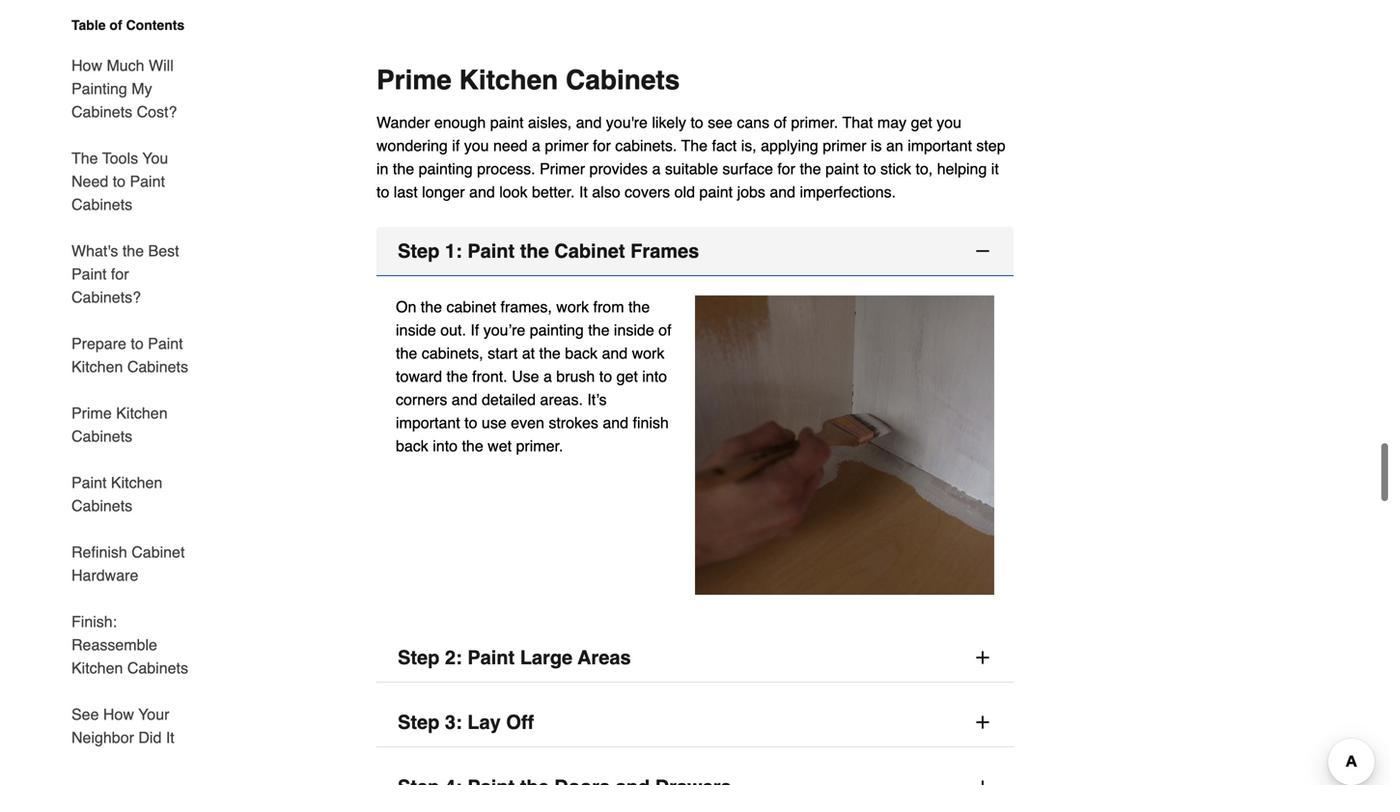 Task type: describe. For each thing, give the bounding box(es) containing it.
1:
[[445, 240, 462, 262]]

strokes
[[549, 414, 599, 432]]

a person painting cabinet frames white. image
[[695, 296, 995, 595]]

large
[[520, 647, 573, 669]]

prime inside prime kitchen cabinets
[[71, 404, 112, 422]]

the right on
[[421, 298, 442, 316]]

the inside what's the best paint for cabinets?
[[123, 242, 144, 260]]

wet
[[488, 437, 512, 455]]

from
[[594, 298, 624, 316]]

applying
[[761, 137, 819, 155]]

kitchen inside paint kitchen cabinets
[[111, 474, 163, 492]]

and down front.
[[452, 391, 478, 409]]

finish
[[633, 414, 669, 432]]

2 horizontal spatial for
[[778, 160, 796, 178]]

contents
[[126, 17, 185, 33]]

the left the wet
[[462, 437, 484, 455]]

front.
[[472, 367, 508, 385]]

plus image for step 2: paint large areas
[[974, 648, 993, 667]]

cabinets.
[[616, 137, 677, 155]]

cabinets inside 'the tools you need to paint cabinets'
[[71, 196, 132, 213]]

refinish cabinet hardware link
[[71, 529, 201, 599]]

refinish cabinet hardware
[[71, 543, 185, 584]]

primer. inside on the cabinet frames, work from the inside out. if you're painting the inside of the cabinets, start at the back and work toward the front. use a brush to get into corners and detailed areas. it's important to use even strokes and finish back into the wet primer.
[[516, 437, 564, 455]]

stick
[[881, 160, 912, 178]]

the up toward
[[396, 344, 418, 362]]

on
[[396, 298, 417, 316]]

cabinets up you're
[[566, 65, 680, 96]]

provides
[[590, 160, 648, 178]]

an
[[887, 137, 904, 155]]

cabinets inside paint kitchen cabinets
[[71, 497, 132, 515]]

off
[[506, 711, 534, 733]]

is,
[[742, 137, 757, 155]]

if
[[471, 321, 479, 339]]

jobs
[[738, 183, 766, 201]]

plus image for step 3: lay off
[[974, 713, 993, 732]]

what's
[[71, 242, 118, 260]]

imperfections.
[[800, 183, 896, 201]]

longer
[[422, 183, 465, 201]]

1 vertical spatial a
[[652, 160, 661, 178]]

step 3: lay off button
[[377, 698, 1014, 747]]

get inside on the cabinet frames, work from the inside out. if you're painting the inside of the cabinets, start at the back and work toward the front. use a brush to get into corners and detailed areas. it's important to use even strokes and finish back into the wet primer.
[[617, 367, 638, 385]]

look
[[500, 183, 528, 201]]

need
[[71, 172, 108, 190]]

to left last
[[377, 183, 390, 201]]

get inside wander enough paint aisles, and you're likely to see cans of primer. that may get you wondering if you need a primer for cabinets. the fact is, applying primer is an important step in the painting process. primer provides a suitable surface for the paint to stick to, helping it to last longer and look better. it also covers old paint jobs and imperfections.
[[911, 113, 933, 131]]

the down cabinets,
[[447, 367, 468, 385]]

is
[[871, 137, 882, 155]]

helping
[[938, 160, 987, 178]]

cans
[[737, 113, 770, 131]]

and down it's
[[603, 414, 629, 432]]

to down is
[[864, 160, 877, 178]]

how much will painting my cabinets cost?
[[71, 57, 177, 121]]

how inside see how your neighbor did it
[[103, 706, 134, 723]]

surface
[[723, 160, 774, 178]]

you're
[[484, 321, 526, 339]]

your
[[138, 706, 169, 723]]

to left the use
[[465, 414, 478, 432]]

it's
[[588, 391, 607, 409]]

step for step 2: paint large areas
[[398, 647, 440, 669]]

the tools you need to paint cabinets link
[[71, 135, 201, 228]]

refinish
[[71, 543, 127, 561]]

the tools you need to paint cabinets
[[71, 149, 168, 213]]

0 vertical spatial prime
[[377, 65, 452, 96]]

areas
[[578, 647, 631, 669]]

to left the see at the right of the page
[[691, 113, 704, 131]]

minus image
[[974, 241, 993, 261]]

how much will painting my cabinets cost? link
[[71, 42, 201, 135]]

best
[[148, 242, 179, 260]]

paint kitchen cabinets
[[71, 474, 163, 515]]

prepare to paint kitchen cabinets link
[[71, 321, 201, 390]]

important inside on the cabinet frames, work from the inside out. if you're painting the inside of the cabinets, start at the back and work toward the front. use a brush to get into corners and detailed areas. it's important to use even strokes and finish back into the wet primer.
[[396, 414, 460, 432]]

1 vertical spatial back
[[396, 437, 429, 455]]

much
[[107, 57, 144, 74]]

see how your neighbor did it
[[71, 706, 175, 747]]

suitable
[[665, 160, 719, 178]]

start
[[488, 344, 518, 362]]

2 inside from the left
[[614, 321, 655, 339]]

at
[[522, 344, 535, 362]]

it inside see how your neighbor did it
[[166, 729, 175, 747]]

the inside button
[[520, 240, 549, 262]]

in
[[377, 160, 389, 178]]

cabinets inside prime kitchen cabinets 'link'
[[71, 427, 132, 445]]

table of contents
[[71, 17, 185, 33]]

will
[[149, 57, 174, 74]]

my
[[132, 80, 152, 98]]

frames,
[[501, 298, 552, 316]]

to inside 'the tools you need to paint cabinets'
[[113, 172, 126, 190]]

what's the best paint for cabinets? link
[[71, 228, 201, 321]]

cabinet inside button
[[555, 240, 626, 262]]

1 inside from the left
[[396, 321, 436, 339]]

finish:
[[71, 613, 117, 631]]

prepare to paint kitchen cabinets
[[71, 335, 188, 376]]

the right in
[[393, 160, 415, 178]]

3 plus image from the top
[[974, 777, 993, 785]]

use
[[512, 367, 539, 385]]

tools
[[102, 149, 138, 167]]

step 1: paint the cabinet frames
[[398, 240, 700, 262]]

see
[[708, 113, 733, 131]]

cost?
[[137, 103, 177, 121]]

cabinets?
[[71, 288, 141, 306]]

2 vertical spatial paint
[[700, 183, 733, 201]]

painting inside wander enough paint aisles, and you're likely to see cans of primer. that may get you wondering if you need a primer for cabinets. the fact is, applying primer is an important step in the painting process. primer provides a suitable surface for the paint to stick to, helping it to last longer and look better. it also covers old paint jobs and imperfections.
[[419, 160, 473, 178]]

cabinets inside finish: reassemble kitchen cabinets
[[127, 659, 188, 677]]

see
[[71, 706, 99, 723]]

corners
[[396, 391, 448, 409]]

what's the best paint for cabinets?
[[71, 242, 179, 306]]

1 horizontal spatial you
[[937, 113, 962, 131]]

0 vertical spatial a
[[532, 137, 541, 155]]

cabinets,
[[422, 344, 484, 362]]

areas.
[[540, 391, 583, 409]]

the inside 'the tools you need to paint cabinets'
[[71, 149, 98, 167]]

painting
[[71, 80, 127, 98]]

finish: reassemble kitchen cabinets
[[71, 613, 188, 677]]

wander enough paint aisles, and you're likely to see cans of primer. that may get you wondering if you need a primer for cabinets. the fact is, applying primer is an important step in the painting process. primer provides a suitable surface for the paint to stick to, helping it to last longer and look better. it also covers old paint jobs and imperfections.
[[377, 113, 1006, 201]]

of inside on the cabinet frames, work from the inside out. if you're painting the inside of the cabinets, start at the back and work toward the front. use a brush to get into corners and detailed areas. it's important to use even strokes and finish back into the wet primer.
[[659, 321, 672, 339]]

on the cabinet frames, work from the inside out. if you're painting the inside of the cabinets, start at the back and work toward the front. use a brush to get into corners and detailed areas. it's important to use even strokes and finish back into the wet primer.
[[396, 298, 672, 455]]

frames
[[631, 240, 700, 262]]

1 vertical spatial into
[[433, 437, 458, 455]]

and left look
[[469, 183, 495, 201]]

wondering
[[377, 137, 448, 155]]

detailed
[[482, 391, 536, 409]]



Task type: vqa. For each thing, say whether or not it's contained in the screenshot.
the right Cabinet
yes



Task type: locate. For each thing, give the bounding box(es) containing it.
a up covers
[[652, 160, 661, 178]]

use
[[482, 414, 507, 432]]

prime kitchen cabinets inside 'link'
[[71, 404, 168, 445]]

important
[[908, 137, 973, 155], [396, 414, 460, 432]]

kitchen down prepare to paint kitchen cabinets link on the top left
[[116, 404, 168, 422]]

2 horizontal spatial a
[[652, 160, 661, 178]]

you
[[142, 149, 168, 167]]

step
[[977, 137, 1006, 155]]

need
[[494, 137, 528, 155]]

painting up at
[[530, 321, 584, 339]]

the up frames, at left
[[520, 240, 549, 262]]

1 horizontal spatial into
[[643, 367, 667, 385]]

last
[[394, 183, 418, 201]]

table of contents element
[[56, 15, 201, 750]]

primer
[[545, 137, 589, 155], [823, 137, 867, 155]]

0 vertical spatial for
[[593, 137, 611, 155]]

step
[[398, 240, 440, 262], [398, 647, 440, 669], [398, 711, 440, 733]]

0 horizontal spatial cabinet
[[132, 543, 185, 561]]

step 1: paint the cabinet frames button
[[377, 227, 1014, 276]]

may
[[878, 113, 907, 131]]

0 horizontal spatial it
[[166, 729, 175, 747]]

the up need
[[71, 149, 98, 167]]

for down applying
[[778, 160, 796, 178]]

cabinet inside refinish cabinet hardware
[[132, 543, 185, 561]]

even
[[511, 414, 545, 432]]

plus image inside step 3: lay off button
[[974, 713, 993, 732]]

process.
[[477, 160, 536, 178]]

1 vertical spatial get
[[617, 367, 638, 385]]

1 horizontal spatial inside
[[614, 321, 655, 339]]

prime up wander
[[377, 65, 452, 96]]

1 step from the top
[[398, 240, 440, 262]]

1 primer from the left
[[545, 137, 589, 155]]

cabinets up paint kitchen cabinets
[[71, 427, 132, 445]]

0 horizontal spatial painting
[[419, 160, 473, 178]]

plus image
[[974, 648, 993, 667], [974, 713, 993, 732], [974, 777, 993, 785]]

2 plus image from the top
[[974, 713, 993, 732]]

how
[[71, 57, 102, 74], [103, 706, 134, 723]]

paint inside paint kitchen cabinets
[[71, 474, 107, 492]]

you right if
[[464, 137, 489, 155]]

0 horizontal spatial get
[[617, 367, 638, 385]]

step inside button
[[398, 647, 440, 669]]

0 horizontal spatial primer.
[[516, 437, 564, 455]]

of inside wander enough paint aisles, and you're likely to see cans of primer. that may get you wondering if you need a primer for cabinets. the fact is, applying primer is an important step in the painting process. primer provides a suitable surface for the paint to stick to, helping it to last longer and look better. it also covers old paint jobs and imperfections.
[[774, 113, 787, 131]]

hardware
[[71, 567, 138, 584]]

prime down prepare to paint kitchen cabinets
[[71, 404, 112, 422]]

step for step 3: lay off
[[398, 711, 440, 733]]

that
[[843, 113, 874, 131]]

1 horizontal spatial of
[[659, 321, 672, 339]]

cabinet
[[555, 240, 626, 262], [132, 543, 185, 561]]

brush
[[557, 367, 595, 385]]

1 vertical spatial cabinet
[[132, 543, 185, 561]]

to,
[[916, 160, 933, 178]]

step 2: paint large areas button
[[377, 633, 1014, 683]]

2 step from the top
[[398, 647, 440, 669]]

paint right "prepare" at the left
[[148, 335, 183, 353]]

1 vertical spatial paint
[[826, 160, 859, 178]]

to down tools
[[113, 172, 126, 190]]

1 horizontal spatial primer.
[[791, 113, 839, 131]]

you up "helping" on the top right of page
[[937, 113, 962, 131]]

paint down what's
[[71, 265, 107, 283]]

0 horizontal spatial important
[[396, 414, 460, 432]]

0 vertical spatial painting
[[419, 160, 473, 178]]

1 vertical spatial prime
[[71, 404, 112, 422]]

0 vertical spatial get
[[911, 113, 933, 131]]

1 horizontal spatial a
[[544, 367, 552, 385]]

kitchen up aisles,
[[459, 65, 559, 96]]

0 horizontal spatial for
[[111, 265, 129, 283]]

0 horizontal spatial of
[[110, 17, 122, 33]]

2 primer from the left
[[823, 137, 867, 155]]

prime kitchen cabinets up aisles,
[[377, 65, 680, 96]]

of inside table of contents element
[[110, 17, 122, 33]]

step 3: lay off
[[398, 711, 534, 733]]

0 vertical spatial plus image
[[974, 648, 993, 667]]

to right "prepare" at the left
[[131, 335, 144, 353]]

1 horizontal spatial cabinet
[[555, 240, 626, 262]]

the inside wander enough paint aisles, and you're likely to see cans of primer. that may get you wondering if you need a primer for cabinets. the fact is, applying primer is an important step in the painting process. primer provides a suitable surface for the paint to stick to, helping it to last longer and look better. it also covers old paint jobs and imperfections.
[[682, 137, 708, 155]]

kitchen down the reassemble
[[71, 659, 123, 677]]

primer up primer
[[545, 137, 589, 155]]

the down from
[[588, 321, 610, 339]]

0 horizontal spatial primer
[[545, 137, 589, 155]]

paint down the you
[[130, 172, 165, 190]]

1 horizontal spatial back
[[565, 344, 598, 362]]

how up painting
[[71, 57, 102, 74]]

1 horizontal spatial it
[[579, 183, 588, 201]]

0 vertical spatial of
[[110, 17, 122, 33]]

0 horizontal spatial work
[[557, 298, 589, 316]]

paint up need
[[490, 113, 524, 131]]

0 vertical spatial you
[[937, 113, 962, 131]]

how inside how much will painting my cabinets cost?
[[71, 57, 102, 74]]

a right use
[[544, 367, 552, 385]]

table
[[71, 17, 106, 33]]

kitchen down prime kitchen cabinets 'link' at the left of the page
[[111, 474, 163, 492]]

enough
[[435, 113, 486, 131]]

1 horizontal spatial primer
[[823, 137, 867, 155]]

into down corners
[[433, 437, 458, 455]]

and
[[576, 113, 602, 131], [469, 183, 495, 201], [770, 183, 796, 201], [602, 344, 628, 362], [452, 391, 478, 409], [603, 414, 629, 432]]

0 vertical spatial back
[[565, 344, 598, 362]]

0 vertical spatial how
[[71, 57, 102, 74]]

inside down on
[[396, 321, 436, 339]]

primer.
[[791, 113, 839, 131], [516, 437, 564, 455]]

reassemble
[[71, 636, 157, 654]]

0 horizontal spatial a
[[532, 137, 541, 155]]

step left 3:
[[398, 711, 440, 733]]

the up suitable
[[682, 137, 708, 155]]

painting inside on the cabinet frames, work from the inside out. if you're painting the inside of the cabinets, start at the back and work toward the front. use a brush to get into corners and detailed areas. it's important to use even strokes and finish back into the wet primer.
[[530, 321, 584, 339]]

1 horizontal spatial the
[[682, 137, 708, 155]]

step for step 1: paint the cabinet frames
[[398, 240, 440, 262]]

for
[[593, 137, 611, 155], [778, 160, 796, 178], [111, 265, 129, 283]]

wander
[[377, 113, 430, 131]]

a inside on the cabinet frames, work from the inside out. if you're painting the inside of the cabinets, start at the back and work toward the front. use a brush to get into corners and detailed areas. it's important to use even strokes and finish back into the wet primer.
[[544, 367, 552, 385]]

paint right 2: on the left bottom
[[468, 647, 515, 669]]

to up it's
[[600, 367, 612, 385]]

important down corners
[[396, 414, 460, 432]]

1 horizontal spatial get
[[911, 113, 933, 131]]

1 vertical spatial step
[[398, 647, 440, 669]]

lay
[[468, 711, 501, 733]]

1 vertical spatial of
[[774, 113, 787, 131]]

into up finish
[[643, 367, 667, 385]]

kitchen inside prime kitchen cabinets
[[116, 404, 168, 422]]

cabinet up hardware
[[132, 543, 185, 561]]

0 vertical spatial into
[[643, 367, 667, 385]]

2 vertical spatial for
[[111, 265, 129, 283]]

the right from
[[629, 298, 650, 316]]

cabinets inside prepare to paint kitchen cabinets
[[127, 358, 188, 376]]

plus image inside step 2: paint large areas button
[[974, 648, 993, 667]]

for inside what's the best paint for cabinets?
[[111, 265, 129, 283]]

toward
[[396, 367, 442, 385]]

to
[[691, 113, 704, 131], [864, 160, 877, 178], [113, 172, 126, 190], [377, 183, 390, 201], [131, 335, 144, 353], [600, 367, 612, 385], [465, 414, 478, 432]]

1 horizontal spatial paint
[[700, 183, 733, 201]]

1 vertical spatial prime kitchen cabinets
[[71, 404, 168, 445]]

a right need
[[532, 137, 541, 155]]

cabinets up prime kitchen cabinets 'link' at the left of the page
[[127, 358, 188, 376]]

paint inside button
[[468, 240, 515, 262]]

0 horizontal spatial prime kitchen cabinets
[[71, 404, 168, 445]]

paint up imperfections.
[[826, 160, 859, 178]]

1 vertical spatial important
[[396, 414, 460, 432]]

1 vertical spatial for
[[778, 160, 796, 178]]

it inside wander enough paint aisles, and you're likely to see cans of primer. that may get you wondering if you need a primer for cabinets. the fact is, applying primer is an important step in the painting process. primer provides a suitable surface for the paint to stick to, helping it to last longer and look better. it also covers old paint jobs and imperfections.
[[579, 183, 588, 201]]

get right may
[[911, 113, 933, 131]]

and down from
[[602, 344, 628, 362]]

paint inside prepare to paint kitchen cabinets
[[148, 335, 183, 353]]

aisles,
[[528, 113, 572, 131]]

cabinets
[[566, 65, 680, 96], [71, 103, 132, 121], [71, 196, 132, 213], [127, 358, 188, 376], [71, 427, 132, 445], [71, 497, 132, 515], [127, 659, 188, 677]]

work left from
[[557, 298, 589, 316]]

primer. up applying
[[791, 113, 839, 131]]

cabinets up your
[[127, 659, 188, 677]]

0 vertical spatial cabinet
[[555, 240, 626, 262]]

2 horizontal spatial paint
[[826, 160, 859, 178]]

paint
[[130, 172, 165, 190], [468, 240, 515, 262], [71, 265, 107, 283], [148, 335, 183, 353], [71, 474, 107, 492], [468, 647, 515, 669]]

out.
[[441, 321, 466, 339]]

primer. inside wander enough paint aisles, and you're likely to see cans of primer. that may get you wondering if you need a primer for cabinets. the fact is, applying primer is an important step in the painting process. primer provides a suitable surface for the paint to stick to, helping it to last longer and look better. it also covers old paint jobs and imperfections.
[[791, 113, 839, 131]]

inside down from
[[614, 321, 655, 339]]

2 vertical spatial a
[[544, 367, 552, 385]]

old
[[675, 183, 695, 201]]

1 vertical spatial you
[[464, 137, 489, 155]]

0 horizontal spatial into
[[433, 437, 458, 455]]

cabinet up from
[[555, 240, 626, 262]]

the right at
[[539, 344, 561, 362]]

fact
[[712, 137, 737, 155]]

get right 'brush'
[[617, 367, 638, 385]]

of down frames
[[659, 321, 672, 339]]

1 horizontal spatial painting
[[530, 321, 584, 339]]

and right jobs
[[770, 183, 796, 201]]

you
[[937, 113, 962, 131], [464, 137, 489, 155]]

step left 2: on the left bottom
[[398, 647, 440, 669]]

the down applying
[[800, 160, 822, 178]]

prime kitchen cabinets link
[[71, 390, 201, 460]]

likely
[[652, 113, 687, 131]]

0 horizontal spatial prime
[[71, 404, 112, 422]]

0 vertical spatial important
[[908, 137, 973, 155]]

the left best
[[123, 242, 144, 260]]

it left also
[[579, 183, 588, 201]]

primer
[[540, 160, 585, 178]]

1 horizontal spatial work
[[632, 344, 665, 362]]

1 horizontal spatial prime kitchen cabinets
[[377, 65, 680, 96]]

2:
[[445, 647, 462, 669]]

0 horizontal spatial inside
[[396, 321, 436, 339]]

cabinets down painting
[[71, 103, 132, 121]]

kitchen down "prepare" at the left
[[71, 358, 123, 376]]

into
[[643, 367, 667, 385], [433, 437, 458, 455]]

paint right 1:
[[468, 240, 515, 262]]

0 vertical spatial step
[[398, 240, 440, 262]]

finish: reassemble kitchen cabinets link
[[71, 599, 201, 692]]

of up applying
[[774, 113, 787, 131]]

important inside wander enough paint aisles, and you're likely to see cans of primer. that may get you wondering if you need a primer for cabinets. the fact is, applying primer is an important step in the painting process. primer provides a suitable surface for the paint to stick to, helping it to last longer and look better. it also covers old paint jobs and imperfections.
[[908, 137, 973, 155]]

2 vertical spatial step
[[398, 711, 440, 733]]

covers
[[625, 183, 671, 201]]

prime kitchen cabinets up paint kitchen cabinets
[[71, 404, 168, 445]]

if
[[452, 137, 460, 155]]

cabinets up refinish
[[71, 497, 132, 515]]

1 horizontal spatial for
[[593, 137, 611, 155]]

1 vertical spatial painting
[[530, 321, 584, 339]]

0 vertical spatial it
[[579, 183, 588, 201]]

it
[[992, 160, 999, 178]]

paint right the old
[[700, 183, 733, 201]]

of right table
[[110, 17, 122, 33]]

painting up longer
[[419, 160, 473, 178]]

painting
[[419, 160, 473, 178], [530, 321, 584, 339]]

prepare
[[71, 335, 126, 353]]

0 vertical spatial paint
[[490, 113, 524, 131]]

it right the did
[[166, 729, 175, 747]]

0 vertical spatial work
[[557, 298, 589, 316]]

paint inside 'the tools you need to paint cabinets'
[[130, 172, 165, 190]]

2 horizontal spatial of
[[774, 113, 787, 131]]

better.
[[532, 183, 575, 201]]

1 vertical spatial work
[[632, 344, 665, 362]]

1 plus image from the top
[[974, 648, 993, 667]]

work
[[557, 298, 589, 316], [632, 344, 665, 362]]

0 horizontal spatial the
[[71, 149, 98, 167]]

cabinets inside how much will painting my cabinets cost?
[[71, 103, 132, 121]]

0 vertical spatial primer.
[[791, 113, 839, 131]]

to inside prepare to paint kitchen cabinets
[[131, 335, 144, 353]]

0 horizontal spatial you
[[464, 137, 489, 155]]

neighbor
[[71, 729, 134, 747]]

0 horizontal spatial paint
[[490, 113, 524, 131]]

2 vertical spatial plus image
[[974, 777, 993, 785]]

0 horizontal spatial back
[[396, 437, 429, 455]]

1 vertical spatial primer.
[[516, 437, 564, 455]]

you're
[[606, 113, 648, 131]]

1 horizontal spatial important
[[908, 137, 973, 155]]

kitchen inside prepare to paint kitchen cabinets
[[71, 358, 123, 376]]

back up 'brush'
[[565, 344, 598, 362]]

primer down that
[[823, 137, 867, 155]]

paint
[[490, 113, 524, 131], [826, 160, 859, 178], [700, 183, 733, 201]]

kitchen
[[459, 65, 559, 96], [71, 358, 123, 376], [116, 404, 168, 422], [111, 474, 163, 492], [71, 659, 123, 677]]

1 horizontal spatial prime
[[377, 65, 452, 96]]

paint inside what's the best paint for cabinets?
[[71, 265, 107, 283]]

cabinets down need
[[71, 196, 132, 213]]

and left you're
[[576, 113, 602, 131]]

1 vertical spatial plus image
[[974, 713, 993, 732]]

3:
[[445, 711, 462, 733]]

back down corners
[[396, 437, 429, 455]]

paint inside button
[[468, 647, 515, 669]]

also
[[592, 183, 621, 201]]

work up finish
[[632, 344, 665, 362]]

for up 'cabinets?'
[[111, 265, 129, 283]]

inside
[[396, 321, 436, 339], [614, 321, 655, 339]]

3 step from the top
[[398, 711, 440, 733]]

paint up refinish
[[71, 474, 107, 492]]

1 vertical spatial it
[[166, 729, 175, 747]]

for up the provides
[[593, 137, 611, 155]]

2 vertical spatial of
[[659, 321, 672, 339]]

step left 1:
[[398, 240, 440, 262]]

important up to, in the right top of the page
[[908, 137, 973, 155]]

1 vertical spatial how
[[103, 706, 134, 723]]

paint kitchen cabinets link
[[71, 460, 201, 529]]

0 vertical spatial prime kitchen cabinets
[[377, 65, 680, 96]]

primer. down even
[[516, 437, 564, 455]]

kitchen inside finish: reassemble kitchen cabinets
[[71, 659, 123, 677]]

how up neighbor
[[103, 706, 134, 723]]

cabinet
[[447, 298, 497, 316]]



